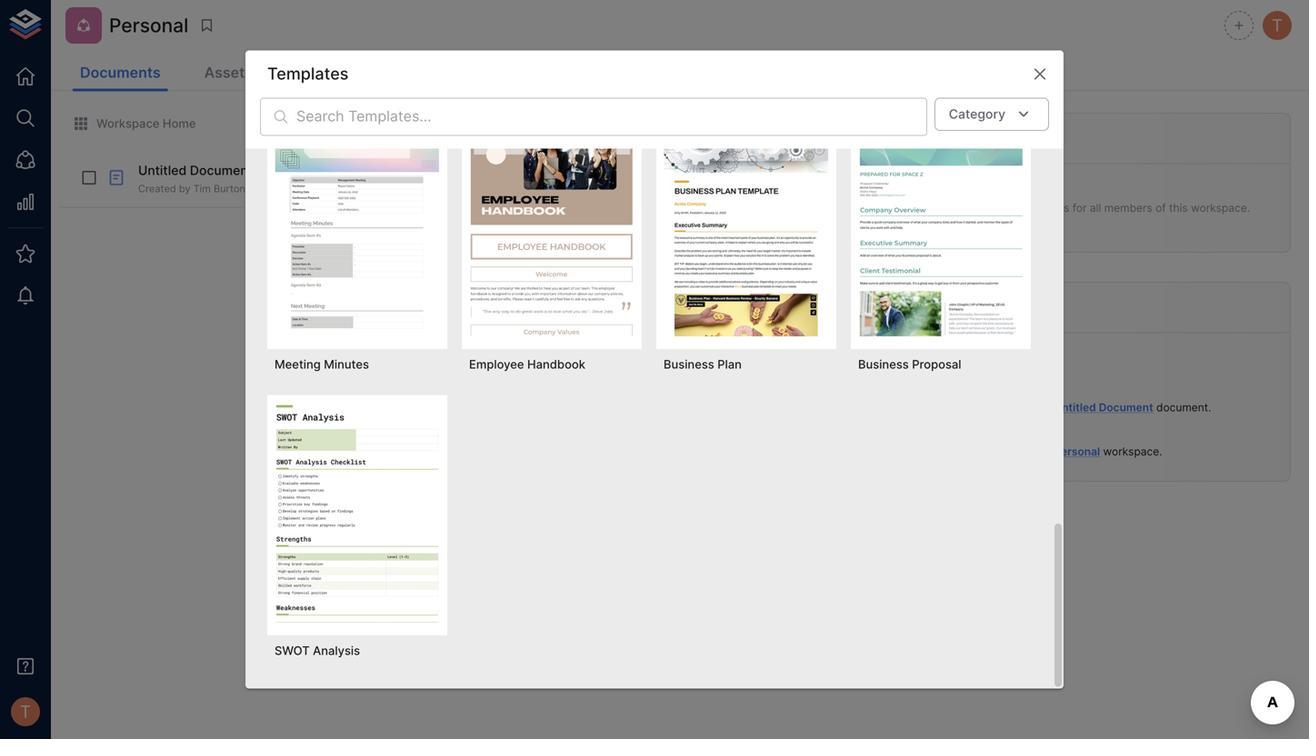 Task type: locate. For each thing, give the bounding box(es) containing it.
1 vertical spatial untitled
[[1054, 401, 1096, 414]]

0 horizontal spatial for
[[985, 201, 1000, 214]]

untitled up created
[[138, 163, 187, 178]]

2 business from the left
[[858, 358, 909, 372]]

0 horizontal spatial business
[[664, 358, 714, 372]]

templates dialog
[[245, 0, 1064, 689]]

assets
[[204, 64, 253, 81]]

0 horizontal spatial .
[[1159, 445, 1162, 458]]

1 horizontal spatial untitled
[[1054, 401, 1096, 414]]

t for leftmost t button
[[20, 702, 31, 722]]

document for untitled document
[[190, 163, 253, 178]]

swot
[[275, 644, 310, 658]]

2 for from the left
[[1073, 201, 1087, 214]]

0 vertical spatial t
[[1272, 15, 1283, 35]]

untitled up the personal link
[[1054, 401, 1096, 414]]

business left plan
[[664, 358, 714, 372]]

insights
[[296, 64, 352, 81]]

items
[[986, 129, 1025, 147]]

0 horizontal spatial t
[[20, 702, 31, 722]]

business proposal image
[[858, 116, 1024, 337]]

swot analysis
[[275, 644, 360, 658]]

0 vertical spatial untitled
[[138, 163, 187, 178]]

created by tim burton just now
[[138, 183, 288, 195]]

personal
[[109, 13, 189, 37], [1054, 445, 1100, 458]]

insights link
[[289, 56, 360, 91]]

workspace home
[[96, 116, 196, 130]]

personal for personal
[[109, 13, 189, 37]]

assets link
[[197, 56, 260, 91]]

document for untitled document document .
[[1099, 401, 1153, 414]]

business plan image
[[664, 116, 829, 337]]

workspace home link
[[73, 115, 196, 132]]

1 vertical spatial personal
[[1054, 445, 1100, 458]]

business plan
[[664, 358, 742, 372]]

for left all
[[1073, 201, 1087, 214]]

1 business from the left
[[664, 358, 714, 372]]

untitled
[[138, 163, 187, 178], [1054, 401, 1096, 414]]

1 horizontal spatial for
[[1073, 201, 1087, 214]]

1 horizontal spatial business
[[858, 358, 909, 372]]

business for business plan
[[664, 358, 714, 372]]

category
[[949, 106, 1006, 122]]

.
[[1208, 401, 1211, 414], [1159, 445, 1162, 458]]

all
[[1090, 201, 1101, 214]]

1 horizontal spatial t button
[[1260, 8, 1295, 43]]

1 vertical spatial document
[[1099, 401, 1153, 414]]

t
[[1272, 15, 1283, 35], [20, 702, 31, 722]]

1 horizontal spatial t
[[1272, 15, 1283, 35]]

now
[[268, 183, 288, 195]]

document
[[1156, 401, 1208, 414]]

proposal
[[912, 358, 961, 372]]

0 vertical spatial personal
[[109, 13, 189, 37]]

0 vertical spatial document
[[190, 163, 253, 178]]

pin
[[935, 201, 951, 214]]

recent activities
[[934, 298, 1053, 316]]

0 horizontal spatial document
[[190, 163, 253, 178]]

document
[[190, 163, 253, 178], [1099, 401, 1153, 414]]

0 horizontal spatial personal
[[109, 13, 189, 37]]

1 horizontal spatial document
[[1099, 401, 1153, 414]]

bookmark image
[[199, 17, 215, 34]]

1 vertical spatial .
[[1159, 445, 1162, 458]]

tim
[[193, 183, 211, 195]]

personal for personal workspace .
[[1054, 445, 1100, 458]]

pinned items
[[934, 129, 1025, 147]]

business left proposal
[[858, 358, 909, 372]]

document up workspace
[[1099, 401, 1153, 414]]

personal up "documents"
[[109, 13, 189, 37]]

document up burton
[[190, 163, 253, 178]]

for left quick
[[985, 201, 1000, 214]]

employee
[[469, 358, 524, 372]]

1 vertical spatial t
[[20, 702, 31, 722]]

documents
[[80, 64, 161, 81]]

personal down the untitled document 'link'
[[1054, 445, 1100, 458]]

0 horizontal spatial untitled
[[138, 163, 187, 178]]

1 vertical spatial t button
[[5, 692, 45, 732]]

employee handbook image
[[469, 116, 635, 337]]

meeting minutes
[[275, 358, 369, 372]]

business
[[664, 358, 714, 372], [858, 358, 909, 372]]

pin items for quick access for all members of this workspace.
[[935, 201, 1250, 214]]

0 vertical spatial .
[[1208, 401, 1211, 414]]

today
[[921, 349, 955, 363]]

for
[[985, 201, 1000, 214], [1073, 201, 1087, 214]]

1 horizontal spatial personal
[[1054, 445, 1100, 458]]

t button
[[1260, 8, 1295, 43], [5, 692, 45, 732]]

by
[[179, 183, 190, 195]]

minutes
[[324, 358, 369, 372]]



Task type: vqa. For each thing, say whether or not it's contained in the screenshot.
Share
no



Task type: describe. For each thing, give the bounding box(es) containing it.
1 horizontal spatial .
[[1208, 401, 1211, 414]]

workspace
[[1103, 445, 1159, 458]]

untitled document link
[[1054, 401, 1153, 414]]

templates
[[267, 64, 349, 84]]

employee handbook
[[469, 358, 585, 372]]

swot analysis image
[[275, 403, 440, 623]]

access
[[1033, 201, 1070, 214]]

meeting minutes image
[[275, 116, 440, 337]]

of
[[1156, 201, 1166, 214]]

untitled document
[[138, 163, 253, 178]]

untitled document document .
[[1054, 401, 1211, 414]]

activities
[[987, 298, 1053, 316]]

0 vertical spatial t button
[[1260, 8, 1295, 43]]

plan
[[718, 358, 742, 372]]

untitled for untitled document
[[138, 163, 187, 178]]

home
[[163, 116, 196, 130]]

analysis
[[313, 644, 360, 658]]

members
[[1104, 201, 1153, 214]]

items
[[954, 201, 982, 214]]

t for topmost t button
[[1272, 15, 1283, 35]]

burton
[[214, 183, 245, 195]]

just
[[248, 183, 265, 195]]

0 horizontal spatial t button
[[5, 692, 45, 732]]

personal workspace .
[[1054, 445, 1162, 458]]

recent
[[934, 298, 983, 316]]

business for business proposal
[[858, 358, 909, 372]]

meeting
[[275, 358, 321, 372]]

Search Templates... text field
[[296, 98, 927, 136]]

business proposal
[[858, 358, 961, 372]]

pinned
[[934, 129, 982, 147]]

created
[[138, 183, 176, 195]]

quick
[[1003, 201, 1030, 214]]

untitled for untitled document document .
[[1054, 401, 1096, 414]]

handbook
[[527, 358, 585, 372]]

workspace.
[[1191, 201, 1250, 214]]

category button
[[934, 98, 1049, 131]]

favorite image
[[263, 163, 279, 179]]

1 for from the left
[[985, 201, 1000, 214]]

this
[[1169, 201, 1188, 214]]

documents link
[[73, 56, 168, 91]]

personal link
[[1054, 445, 1100, 458]]

workspace
[[96, 116, 160, 130]]



